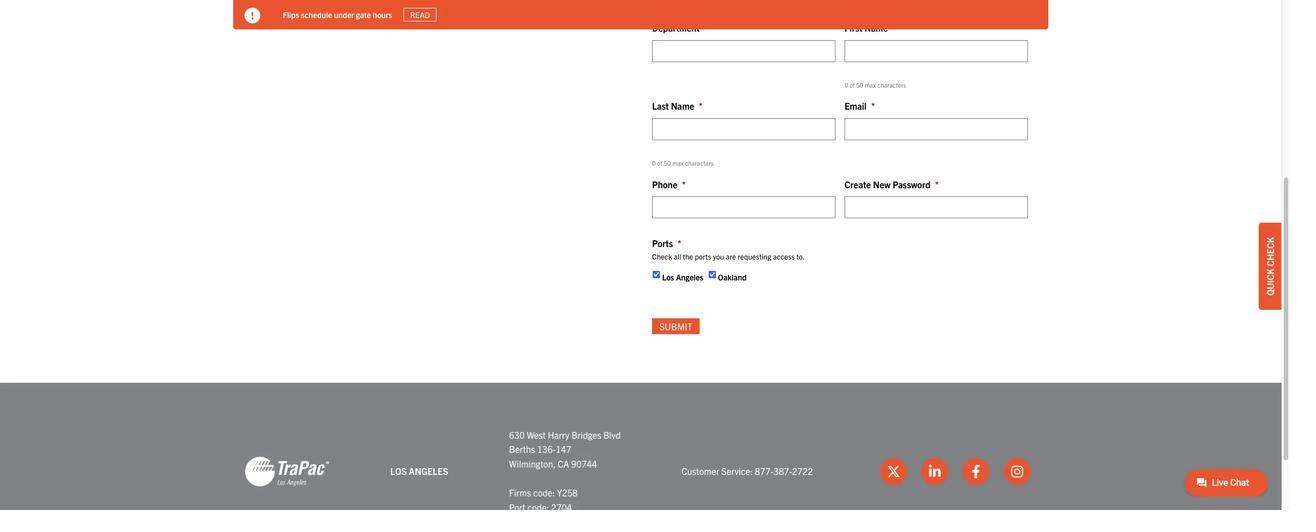 Task type: locate. For each thing, give the bounding box(es) containing it.
department *
[[652, 22, 708, 34]]

0 vertical spatial max
[[865, 81, 877, 89]]

1 vertical spatial characters
[[685, 159, 714, 167]]

1 vertical spatial los
[[391, 466, 407, 477]]

check down the ports
[[652, 252, 673, 262]]

los angeles inside footer
[[391, 466, 448, 477]]

0 vertical spatial 50
[[857, 81, 864, 89]]

are
[[726, 252, 736, 262]]

None text field
[[652, 40, 836, 62]]

you
[[713, 252, 725, 262]]

1 horizontal spatial check
[[1265, 237, 1277, 267]]

1 horizontal spatial 0 of 50 max characters
[[845, 81, 907, 89]]

service:
[[722, 466, 753, 477]]

max up email *
[[865, 81, 877, 89]]

0 horizontal spatial characters
[[685, 159, 714, 167]]

None text field
[[845, 40, 1029, 62], [652, 118, 836, 140], [845, 118, 1029, 140], [652, 197, 836, 219], [845, 40, 1029, 62], [652, 118, 836, 140], [845, 118, 1029, 140], [652, 197, 836, 219]]

name for first name
[[865, 22, 888, 34]]

1 vertical spatial 0 of 50 max characters
[[652, 159, 714, 167]]

characters
[[878, 81, 907, 89], [685, 159, 714, 167]]

ports * check all the ports you are requesting access to.
[[652, 238, 805, 262]]

136-
[[537, 444, 556, 456]]

los angeles
[[662, 272, 704, 282], [391, 466, 448, 477]]

footer
[[0, 383, 1282, 511]]

0 for last name
[[652, 159, 656, 167]]

firms code:  y258
[[509, 488, 578, 499]]

berths
[[509, 444, 535, 456]]

0 vertical spatial los angeles
[[662, 272, 704, 282]]

1 horizontal spatial 50
[[857, 81, 864, 89]]

0 horizontal spatial los angeles
[[391, 466, 448, 477]]

None password field
[[845, 197, 1029, 219]]

of
[[850, 81, 855, 89], [657, 159, 663, 167]]

name
[[865, 22, 888, 34], [671, 100, 695, 112]]

quick check
[[1265, 237, 1277, 296]]

check
[[1265, 237, 1277, 267], [652, 252, 673, 262]]

name right first
[[865, 22, 888, 34]]

create
[[845, 179, 871, 190]]

50 up phone * at the top right
[[664, 159, 671, 167]]

0 vertical spatial los
[[662, 272, 675, 282]]

west
[[527, 430, 546, 441]]

0 of 50 max characters
[[845, 81, 907, 89], [652, 159, 714, 167]]

0 horizontal spatial of
[[657, 159, 663, 167]]

1 vertical spatial max
[[673, 159, 684, 167]]

50 for first
[[857, 81, 864, 89]]

*
[[705, 22, 708, 34], [893, 22, 897, 34], [699, 100, 703, 112], [872, 100, 875, 112], [682, 179, 686, 190], [936, 179, 939, 190], [678, 238, 682, 249]]

0 horizontal spatial name
[[671, 100, 695, 112]]

1 vertical spatial 0
[[652, 159, 656, 167]]

1 vertical spatial 50
[[664, 159, 671, 167]]

characters for last name *
[[685, 159, 714, 167]]

name right the last
[[671, 100, 695, 112]]

los angeles image
[[245, 456, 330, 488]]

phone
[[652, 179, 678, 190]]

1 horizontal spatial name
[[865, 22, 888, 34]]

50 up email *
[[857, 81, 864, 89]]

hours
[[373, 9, 393, 20]]

max
[[865, 81, 877, 89], [673, 159, 684, 167]]

0 horizontal spatial max
[[673, 159, 684, 167]]

1 horizontal spatial angeles
[[676, 272, 704, 282]]

387-
[[774, 466, 793, 477]]

Los Angeles checkbox
[[653, 271, 660, 278]]

2722
[[793, 466, 813, 477]]

los
[[662, 272, 675, 282], [391, 466, 407, 477]]

0 horizontal spatial 0 of 50 max characters
[[652, 159, 714, 167]]

the
[[683, 252, 694, 262]]

0 horizontal spatial 50
[[664, 159, 671, 167]]

0 horizontal spatial 0
[[652, 159, 656, 167]]

quick check link
[[1260, 223, 1282, 310]]

50 for last
[[664, 159, 671, 167]]

ports
[[652, 238, 673, 249]]

* up all
[[678, 238, 682, 249]]

of up phone
[[657, 159, 663, 167]]

0 vertical spatial name
[[865, 22, 888, 34]]

0 vertical spatial characters
[[878, 81, 907, 89]]

1 horizontal spatial of
[[850, 81, 855, 89]]

0 horizontal spatial angeles
[[409, 466, 448, 477]]

877-
[[755, 466, 774, 477]]

0 vertical spatial of
[[850, 81, 855, 89]]

flips schedule under gate hours
[[283, 9, 393, 20]]

blvd
[[604, 430, 621, 441]]

0 for first name
[[845, 81, 849, 89]]

0 vertical spatial 0 of 50 max characters
[[845, 81, 907, 89]]

0 vertical spatial 0
[[845, 81, 849, 89]]

1 horizontal spatial max
[[865, 81, 877, 89]]

0 horizontal spatial check
[[652, 252, 673, 262]]

angeles
[[676, 272, 704, 282], [409, 466, 448, 477]]

1 vertical spatial angeles
[[409, 466, 448, 477]]

0 of 50 max characters up phone * at the top right
[[652, 159, 714, 167]]

max up phone * at the top right
[[673, 159, 684, 167]]

1 horizontal spatial characters
[[878, 81, 907, 89]]

1 horizontal spatial los angeles
[[662, 272, 704, 282]]

0 up phone
[[652, 159, 656, 167]]

1 vertical spatial name
[[671, 100, 695, 112]]

of for last
[[657, 159, 663, 167]]

of up "email"
[[850, 81, 855, 89]]

50
[[857, 81, 864, 89], [664, 159, 671, 167]]

0 horizontal spatial los
[[391, 466, 407, 477]]

1 vertical spatial of
[[657, 159, 663, 167]]

email *
[[845, 100, 875, 112]]

new
[[873, 179, 891, 190]]

0 of 50 max characters for first name
[[845, 81, 907, 89]]

* right department
[[705, 22, 708, 34]]

1 horizontal spatial 0
[[845, 81, 849, 89]]

0
[[845, 81, 849, 89], [652, 159, 656, 167]]

password
[[893, 179, 931, 190]]

last
[[652, 100, 669, 112]]

email
[[845, 100, 867, 112]]

0 of 50 max characters up email *
[[845, 81, 907, 89]]

wilmington,
[[509, 459, 556, 470]]

max for first
[[865, 81, 877, 89]]

630
[[509, 430, 525, 441]]

* right password
[[936, 179, 939, 190]]

1 vertical spatial los angeles
[[391, 466, 448, 477]]

of for first
[[850, 81, 855, 89]]

0 up "email"
[[845, 81, 849, 89]]

None submit
[[652, 319, 700, 335]]

check up quick
[[1265, 237, 1277, 267]]

147
[[556, 444, 572, 456]]



Task type: vqa. For each thing, say whether or not it's contained in the screenshot.
Los
yes



Task type: describe. For each thing, give the bounding box(es) containing it.
check inside ports * check all the ports you are requesting access to.
[[652, 252, 673, 262]]

solid image
[[245, 8, 261, 24]]

under
[[334, 9, 355, 20]]

name for last name
[[671, 100, 695, 112]]

angeles inside footer
[[409, 466, 448, 477]]

* inside ports * check all the ports you are requesting access to.
[[678, 238, 682, 249]]

bridges
[[572, 430, 602, 441]]

flips
[[283, 9, 300, 20]]

ports
[[695, 252, 712, 262]]

department
[[652, 22, 700, 34]]

0 of 50 max characters for last name
[[652, 159, 714, 167]]

oakland
[[718, 272, 747, 282]]

max for last
[[673, 159, 684, 167]]

schedule
[[301, 9, 333, 20]]

630 west harry bridges blvd berths 136-147 wilmington, ca 90744
[[509, 430, 621, 470]]

* right "email"
[[872, 100, 875, 112]]

customer
[[682, 466, 720, 477]]

first
[[845, 22, 863, 34]]

phone *
[[652, 179, 686, 190]]

footer containing 630 west harry bridges blvd
[[0, 383, 1282, 511]]

last name *
[[652, 100, 703, 112]]

90744
[[571, 459, 598, 470]]

quick
[[1265, 269, 1277, 296]]

customer service: 877-387-2722
[[682, 466, 813, 477]]

0 vertical spatial angeles
[[676, 272, 704, 282]]

access
[[773, 252, 795, 262]]

requesting
[[738, 252, 772, 262]]

first name *
[[845, 22, 897, 34]]

create new password *
[[845, 179, 939, 190]]

* right phone
[[682, 179, 686, 190]]

read
[[411, 10, 431, 20]]

firms
[[509, 488, 531, 499]]

characters for first name *
[[878, 81, 907, 89]]

to.
[[797, 252, 805, 262]]

code:
[[533, 488, 555, 499]]

ca
[[558, 459, 569, 470]]

Oakland checkbox
[[709, 271, 716, 278]]

1 horizontal spatial los
[[662, 272, 675, 282]]

* right the last
[[699, 100, 703, 112]]

y258
[[557, 488, 578, 499]]

harry
[[548, 430, 570, 441]]

read link
[[404, 8, 437, 22]]

* right first
[[893, 22, 897, 34]]

gate
[[356, 9, 371, 20]]

all
[[674, 252, 682, 262]]



